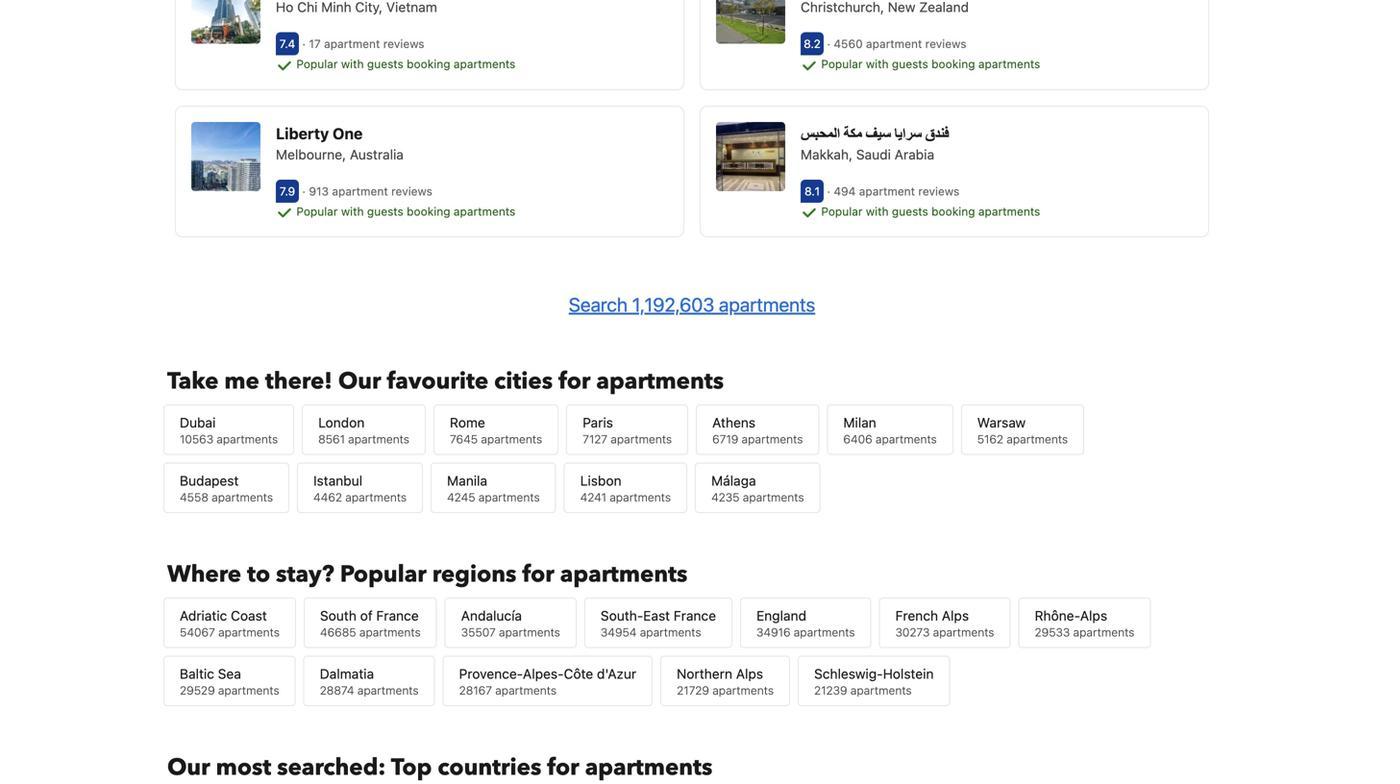 Task type: locate. For each thing, give the bounding box(es) containing it.
فندق سرايا سيف مكة المحبس makkah, saudi arabia
[[801, 124, 949, 162]]

popular with guests booking apartments down 913 apartment reviews
[[293, 205, 516, 218]]

6719
[[712, 433, 738, 446]]

reviews for 494 apartment reviews
[[918, 184, 960, 198]]

makkah,
[[801, 146, 853, 162]]

apartments right the 6406
[[876, 433, 937, 446]]

from 13 reviews element down australia
[[302, 184, 436, 198]]

2 france from the left
[[674, 608, 716, 624]]

1 france from the left
[[376, 608, 419, 624]]

reviews for 913 apartment reviews
[[391, 184, 432, 198]]

england 34916 apartments
[[756, 608, 855, 639]]

494 apartment reviews
[[830, 184, 963, 198]]

apartment down australia
[[332, 184, 388, 198]]

popular down 17
[[296, 57, 338, 71]]

reviews
[[383, 37, 424, 50], [925, 37, 966, 50], [391, 184, 432, 198], [918, 184, 960, 198]]

7127
[[583, 433, 607, 446]]

south-east france 34954 apartments
[[601, 608, 716, 639]]

with for 17
[[341, 57, 364, 71]]

london
[[318, 415, 365, 431]]

1 horizontal spatial france
[[674, 608, 716, 624]]

lisbon
[[580, 473, 621, 489]]

apartments down rome
[[481, 433, 542, 446]]

from 13 reviews element containing 494 apartment reviews
[[827, 184, 963, 198]]

french
[[895, 608, 938, 624]]

booking for 494 apartment reviews
[[932, 205, 975, 218]]

1 horizontal spatial alps
[[942, 608, 969, 624]]

with down 494 apartment reviews
[[866, 205, 889, 218]]

scored 8.1 element
[[801, 180, 824, 203]]

dubai
[[180, 415, 216, 431]]

17
[[309, 37, 321, 50]]

south-
[[601, 608, 643, 624]]

apartments down athens
[[742, 433, 803, 446]]

popular for 494
[[821, 205, 863, 218]]

4560
[[834, 37, 863, 50]]

apartments inside rhône-alps 29533 apartments
[[1073, 626, 1135, 639]]

milan 6406 apartments
[[843, 415, 937, 446]]

favourite
[[387, 366, 488, 398]]

holstein
[[883, 666, 934, 682]]

from 13 reviews element down the arabia
[[827, 184, 963, 198]]

from 13 reviews element containing 17 apartment reviews
[[302, 37, 428, 50]]

alps for northern alps
[[736, 666, 763, 682]]

liberty
[[276, 124, 329, 143]]

apartments down rhône-
[[1073, 626, 1135, 639]]

search 1,192,603 apartments
[[569, 293, 815, 316]]

reviews up فندق on the top of the page
[[925, 37, 966, 50]]

2 horizontal spatial alps
[[1080, 608, 1107, 624]]

10563
[[180, 433, 213, 446]]

guests for 494 apartment reviews
[[892, 205, 928, 218]]

milan
[[843, 415, 876, 431]]

0 horizontal spatial alps
[[736, 666, 763, 682]]

with down 913 apartment reviews
[[341, 205, 364, 218]]

of
[[360, 608, 373, 624]]

from 13 reviews element containing 913 apartment reviews
[[302, 184, 436, 198]]

popular for 913
[[296, 205, 338, 218]]

south of france 46685 apartments
[[320, 608, 421, 639]]

popular with guests booking apartments down 494 apartment reviews
[[818, 205, 1040, 218]]

8.1
[[804, 184, 820, 198]]

france for south-east france
[[674, 608, 716, 624]]

popular with guests booking apartments down 4560 apartment reviews
[[818, 57, 1040, 71]]

from 13 reviews element for 8.2
[[827, 37, 970, 50]]

rhône-
[[1035, 608, 1080, 624]]

apartments down the london
[[348, 433, 409, 446]]

southwark hotel & apartments image
[[716, 0, 785, 44]]

apartments inside england 34916 apartments
[[794, 626, 855, 639]]

0 horizontal spatial france
[[376, 608, 419, 624]]

rhône-alps 29533 apartments
[[1035, 608, 1135, 639]]

apartment for 913
[[332, 184, 388, 198]]

france
[[376, 608, 419, 624], [674, 608, 716, 624]]

apartments inside paris 7127 apartments
[[611, 433, 672, 446]]

popular down 494
[[821, 205, 863, 218]]

with for 4560
[[866, 57, 889, 71]]

for up paris
[[558, 366, 591, 398]]

adriatic coast 54067 apartments
[[180, 608, 280, 639]]

apartments inside rome 7645 apartments
[[481, 433, 542, 446]]

booking down 17 apartment reviews
[[407, 57, 450, 71]]

apartments down of
[[359, 626, 421, 639]]

from 13 reviews element right scored 8.2 element
[[827, 37, 970, 50]]

for up andalucía 35507 apartments
[[522, 559, 554, 591]]

apartments inside adriatic coast 54067 apartments
[[218, 626, 280, 639]]

apartments down "lisbon"
[[610, 491, 671, 504]]

apartments inside manila 4245 apartments
[[478, 491, 540, 504]]

reviews down australia
[[391, 184, 432, 198]]

5162
[[977, 433, 1003, 446]]

from 13 reviews element for 7.9
[[302, 184, 436, 198]]

apartment right 4560
[[866, 37, 922, 50]]

reviews down the arabia
[[918, 184, 960, 198]]

46685
[[320, 626, 356, 639]]

from 13 reviews element containing 4560 apartment reviews
[[827, 37, 970, 50]]

with down 4560 apartment reviews
[[866, 57, 889, 71]]

guests for 913 apartment reviews
[[367, 205, 404, 218]]

london 8561 apartments
[[318, 415, 409, 446]]

from 13 reviews element right scored 7.4 element
[[302, 37, 428, 50]]

popular
[[296, 57, 338, 71], [821, 57, 863, 71], [296, 205, 338, 218], [821, 205, 863, 218], [340, 559, 427, 591]]

popular with guests booking apartments down 17 apartment reviews
[[293, 57, 516, 71]]

booking down 4560 apartment reviews
[[932, 57, 975, 71]]

guests down 913 apartment reviews
[[367, 205, 404, 218]]

apartments down andalucía
[[499, 626, 560, 639]]

apartments down istanbul
[[345, 491, 407, 504]]

guests down 494 apartment reviews
[[892, 205, 928, 218]]

apartments inside south of france 46685 apartments
[[359, 626, 421, 639]]

sea
[[218, 666, 241, 682]]

21729
[[677, 684, 709, 697]]

apartments inside northern alps 21729 apartments
[[712, 684, 774, 697]]

france right of
[[376, 608, 419, 624]]

guests down 4560 apartment reviews
[[892, 57, 928, 71]]

apartments up liberty one link
[[454, 57, 516, 71]]

apartment down saudi
[[859, 184, 915, 198]]

reviews for 17 apartment reviews
[[383, 37, 424, 50]]

baltic
[[180, 666, 214, 682]]

schleswig-
[[814, 666, 883, 682]]

apartments down england
[[794, 626, 855, 639]]

reviews right 17
[[383, 37, 424, 50]]

34916
[[756, 626, 791, 639]]

7.4
[[279, 37, 295, 50]]

popular with guests booking apartments for 17 apartment reviews
[[293, 57, 516, 71]]

guests for 4560 apartment reviews
[[892, 57, 928, 71]]

apartment for 4560
[[866, 37, 922, 50]]

apartments down dalmatia
[[357, 684, 419, 697]]

istanbul 4462 apartments
[[313, 473, 407, 504]]

booking
[[407, 57, 450, 71], [932, 57, 975, 71], [407, 205, 450, 218], [932, 205, 975, 218]]

dalmatia
[[320, 666, 374, 682]]

1 horizontal spatial for
[[558, 366, 591, 398]]

from 13 reviews element
[[302, 37, 428, 50], [827, 37, 970, 50], [302, 184, 436, 198], [827, 184, 963, 198]]

apartments down northern
[[712, 684, 774, 697]]

4245
[[447, 491, 475, 504]]

apartments down manila on the bottom left of page
[[478, 491, 540, 504]]

liberty one melbourne, australia
[[276, 124, 404, 162]]

alps inside rhône-alps 29533 apartments
[[1080, 608, 1107, 624]]

for
[[558, 366, 591, 398], [522, 559, 554, 591]]

apartments down 'east'
[[640, 626, 701, 639]]

booking down 494 apartment reviews
[[932, 205, 975, 218]]

côte
[[564, 666, 593, 682]]

apartments up paris 7127 apartments
[[596, 366, 724, 398]]

france right 'east'
[[674, 608, 716, 624]]

popular down 913
[[296, 205, 338, 218]]

913 apartment reviews
[[306, 184, 436, 198]]

apartments inside istanbul 4462 apartments
[[345, 491, 407, 504]]

apartments down sea on the bottom left
[[218, 684, 279, 697]]

manila
[[447, 473, 487, 489]]

popular for 4560
[[821, 57, 863, 71]]

to
[[247, 559, 270, 591]]

athens 6719 apartments
[[712, 415, 803, 446]]

alps inside northern alps 21729 apartments
[[736, 666, 763, 682]]

apartments down warsaw
[[1007, 433, 1068, 446]]

apartments down 'budapest' at the bottom left of page
[[212, 491, 273, 504]]

apartments inside london 8561 apartments
[[348, 433, 409, 446]]

with
[[341, 57, 364, 71], [866, 57, 889, 71], [341, 205, 364, 218], [866, 205, 889, 218]]

from 13 reviews element for 8.1
[[827, 184, 963, 198]]

apartments down french
[[933, 626, 994, 639]]

popular down 4560
[[821, 57, 863, 71]]

17 apartment reviews
[[306, 37, 428, 50]]

apartments inside milan 6406 apartments
[[876, 433, 937, 446]]

apartments down coast
[[218, 626, 280, 639]]

northern
[[677, 666, 732, 682]]

northern alps 21729 apartments
[[677, 666, 774, 697]]

0 horizontal spatial for
[[522, 559, 554, 591]]

apartments down málaga
[[743, 491, 804, 504]]

popular with guests booking apartments for 494 apartment reviews
[[818, 205, 1040, 218]]

6406
[[843, 433, 872, 446]]

فندق سرايا سيف مكة المحبس image
[[716, 122, 785, 191]]

schleswig-holstein 21239 apartments
[[814, 666, 934, 697]]

apartment
[[324, 37, 380, 50], [866, 37, 922, 50], [332, 184, 388, 198], [859, 184, 915, 198]]

4560 apartment reviews
[[830, 37, 970, 50]]

apartments inside the schleswig-holstein 21239 apartments
[[850, 684, 912, 697]]

alps inside french alps 30273 apartments
[[942, 608, 969, 624]]

guests down 17 apartment reviews
[[367, 57, 404, 71]]

apartment for 494
[[859, 184, 915, 198]]

29533
[[1035, 626, 1070, 639]]

apartments right 7127
[[611, 433, 672, 446]]

france inside south-east france 34954 apartments
[[674, 608, 716, 624]]

alps for rhône-alps
[[1080, 608, 1107, 624]]

apartments right 10563
[[217, 433, 278, 446]]

france inside south of france 46685 apartments
[[376, 608, 419, 624]]

booking down 913 apartment reviews
[[407, 205, 450, 218]]

apartments down alpes-
[[495, 684, 557, 697]]

lisbon 4241 apartments
[[580, 473, 671, 504]]

apartments inside the budapest 4558 apartments
[[212, 491, 273, 504]]

with down 17 apartment reviews
[[341, 57, 364, 71]]

apartments down holstein
[[850, 684, 912, 697]]

مكة
[[844, 124, 862, 143]]

apartment right 17
[[324, 37, 380, 50]]

regions
[[432, 559, 516, 591]]

سرايا
[[895, 124, 922, 143]]



Task type: describe. For each thing, give the bounding box(es) containing it.
popular for 17
[[296, 57, 338, 71]]

d'azur
[[597, 666, 636, 682]]

4241
[[580, 491, 606, 504]]

budapest 4558 apartments
[[180, 473, 273, 504]]

35507
[[461, 626, 496, 639]]

reviews for 4560 apartment reviews
[[925, 37, 966, 50]]

dubai 10563 apartments
[[180, 415, 278, 446]]

apartments down liberty one link
[[454, 205, 516, 218]]

take me there! our favourite cities for apartments
[[167, 366, 724, 398]]

سيف
[[866, 124, 891, 143]]

where to stay? popular regions for apartments
[[167, 559, 688, 591]]

popular with guests booking apartments for 4560 apartment reviews
[[818, 57, 1040, 71]]

warsaw
[[977, 415, 1026, 431]]

popular with guests booking apartments for 913 apartment reviews
[[293, 205, 516, 218]]

french alps 30273 apartments
[[895, 608, 994, 639]]

south
[[320, 608, 356, 624]]

paris 7127 apartments
[[583, 415, 672, 446]]

landmark 81 - luxury residences image
[[191, 0, 260, 44]]

from 13 reviews element for 7.4
[[302, 37, 428, 50]]

scored 7.4 element
[[276, 32, 299, 55]]

7.9
[[280, 184, 295, 198]]

popular up of
[[340, 559, 427, 591]]

alpes-
[[523, 666, 564, 682]]

paris
[[583, 415, 613, 431]]

apartments up فندق سرايا سيف مكة المحبس link
[[978, 57, 1040, 71]]

australia
[[350, 146, 404, 162]]

المحبس
[[801, 124, 840, 143]]

0 vertical spatial for
[[558, 366, 591, 398]]

scored 8.2 element
[[801, 32, 824, 55]]

rome
[[450, 415, 485, 431]]

andalucía 35507 apartments
[[461, 608, 560, 639]]

liberty one link
[[276, 122, 668, 145]]

guests for 17 apartment reviews
[[367, 57, 404, 71]]

فندق
[[925, 124, 949, 143]]

dalmatia 28874 apartments
[[320, 666, 419, 697]]

where
[[167, 559, 241, 591]]

apartments up south-
[[560, 559, 688, 591]]

apartments inside baltic sea 29529 apartments
[[218, 684, 279, 697]]

apartments inside málaga 4235 apartments
[[743, 491, 804, 504]]

coast
[[231, 608, 267, 624]]

take
[[167, 366, 219, 398]]

booking for 4560 apartment reviews
[[932, 57, 975, 71]]

1 vertical spatial for
[[522, 559, 554, 591]]

cities
[[494, 366, 553, 398]]

scored 7.9 element
[[276, 180, 299, 203]]

apartments right 1,192,603 at the top of page
[[719, 293, 815, 316]]

alps for french alps
[[942, 608, 969, 624]]

54067
[[180, 626, 215, 639]]

4462
[[313, 491, 342, 504]]

30273
[[895, 626, 930, 639]]

apartments inside athens 6719 apartments
[[742, 433, 803, 446]]

booking for 17 apartment reviews
[[407, 57, 450, 71]]

me
[[224, 366, 259, 398]]

andalucía
[[461, 608, 522, 624]]

athens
[[712, 415, 756, 431]]

search 1,192,603 apartments link
[[569, 293, 815, 316]]

saudi
[[856, 146, 891, 162]]

istanbul
[[313, 473, 362, 489]]

adriatic
[[180, 608, 227, 624]]

apartments inside provence-alpes-côte d'azur 28167 apartments
[[495, 684, 557, 697]]

provence-
[[459, 666, 523, 682]]

apartments inside dalmatia 28874 apartments
[[357, 684, 419, 697]]

france for south of france
[[376, 608, 419, 624]]

with for 913
[[341, 205, 364, 218]]

apartments inside south-east france 34954 apartments
[[640, 626, 701, 639]]

arabia
[[895, 146, 934, 162]]

our
[[338, 366, 381, 398]]

1,192,603
[[632, 293, 714, 316]]

apartments down فندق سرايا سيف مكة المحبس link
[[978, 205, 1040, 218]]

warsaw 5162 apartments
[[977, 415, 1068, 446]]

913
[[309, 184, 329, 198]]

provence-alpes-côte d'azur 28167 apartments
[[459, 666, 636, 697]]

rome 7645 apartments
[[450, 415, 542, 446]]

stay?
[[276, 559, 334, 591]]

8.2
[[804, 37, 821, 50]]

29529
[[180, 684, 215, 697]]

فندق سرايا سيف مكة المحبس link
[[801, 122, 1193, 145]]

east
[[643, 608, 670, 624]]

one
[[333, 124, 363, 143]]

with for 494
[[866, 205, 889, 218]]

494
[[834, 184, 856, 198]]

baltic sea 29529 apartments
[[180, 666, 279, 697]]

apartments inside andalucía 35507 apartments
[[499, 626, 560, 639]]

england
[[756, 608, 806, 624]]

apartments inside lisbon 4241 apartments
[[610, 491, 671, 504]]

málaga
[[711, 473, 756, 489]]

34954
[[601, 626, 637, 639]]

search
[[569, 293, 628, 316]]

7645
[[450, 433, 478, 446]]

21239
[[814, 684, 847, 697]]

booking for 913 apartment reviews
[[407, 205, 450, 218]]

apartment for 17
[[324, 37, 380, 50]]

apartments inside dubai 10563 apartments
[[217, 433, 278, 446]]

apartments inside french alps 30273 apartments
[[933, 626, 994, 639]]

4558
[[180, 491, 209, 504]]

budapest
[[180, 473, 239, 489]]

liberty one image
[[191, 122, 260, 191]]

apartments inside warsaw 5162 apartments
[[1007, 433, 1068, 446]]



Task type: vqa. For each thing, say whether or not it's contained in the screenshot.
English
no



